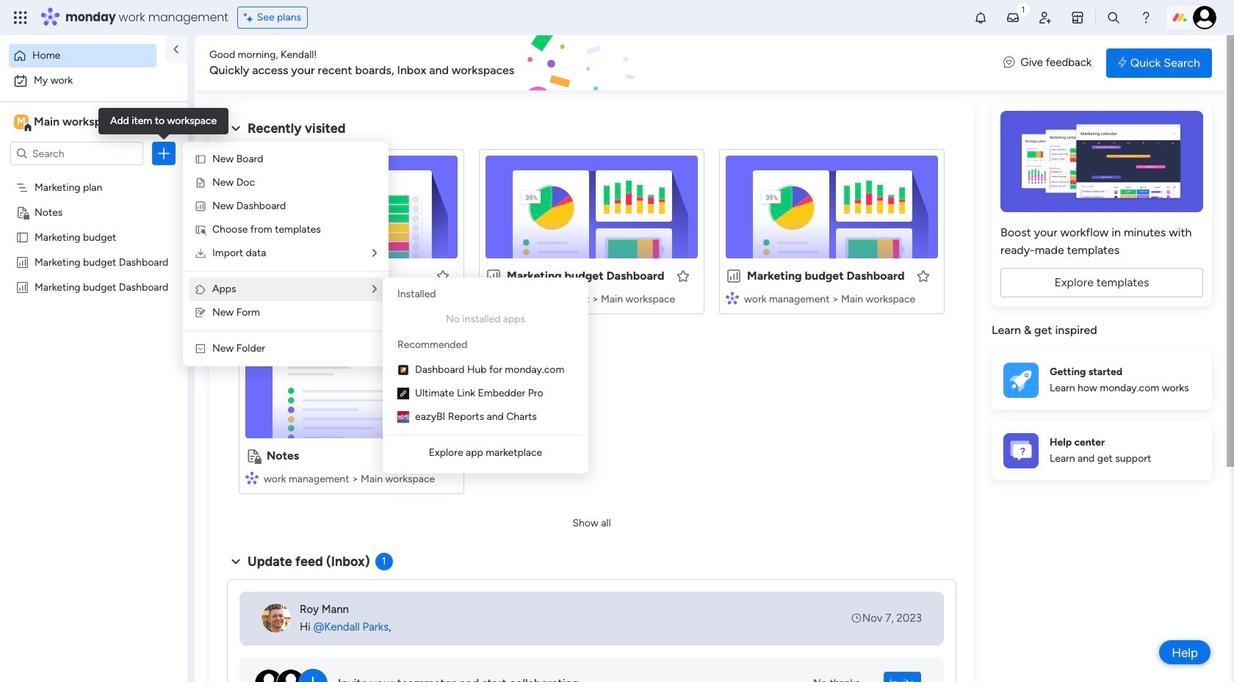 Task type: describe. For each thing, give the bounding box(es) containing it.
list arrow image for apps icon
[[373, 284, 377, 295]]

0 horizontal spatial public dashboard image
[[15, 255, 29, 269]]

Search in workspace field
[[31, 145, 123, 162]]

help center element
[[992, 421, 1213, 480]]

help image
[[1139, 10, 1154, 25]]

1 image
[[1017, 1, 1030, 17]]

1 horizontal spatial public dashboard image
[[726, 268, 742, 284]]

select product image
[[13, 10, 28, 25]]

0 vertical spatial option
[[9, 44, 157, 68]]

add to favorites image for right public dashboard image
[[916, 269, 931, 283]]

search everything image
[[1107, 10, 1122, 25]]

new board image
[[195, 154, 207, 165]]

2 app logo image from the top
[[398, 388, 409, 400]]

1 app logo image from the top
[[398, 365, 409, 376]]

monday marketplace image
[[1071, 10, 1086, 25]]

invite members image
[[1038, 10, 1053, 25]]

apps image
[[195, 284, 207, 295]]

1 element
[[375, 553, 393, 571]]

0 vertical spatial public board image
[[15, 230, 29, 244]]

kendall parks image
[[1194, 6, 1217, 29]]

new folder image
[[195, 343, 207, 355]]

choose from templates image
[[195, 224, 207, 236]]

options image
[[157, 146, 171, 161]]

update feed image
[[1006, 10, 1021, 25]]

0 vertical spatial private board image
[[15, 205, 29, 219]]

3 app logo image from the top
[[398, 412, 409, 423]]

component image for right public dashboard image
[[726, 291, 739, 305]]

getting started element
[[992, 351, 1213, 410]]

list arrow image for import data icon
[[373, 248, 377, 259]]

close update feed (inbox) image
[[227, 553, 245, 571]]

workspace selection element
[[14, 113, 123, 132]]



Task type: locate. For each thing, give the bounding box(es) containing it.
option
[[9, 44, 157, 68], [9, 69, 179, 93], [0, 174, 187, 177]]

0 horizontal spatial public board image
[[15, 230, 29, 244]]

0 horizontal spatial component image
[[245, 291, 259, 305]]

service icon image
[[195, 177, 207, 189]]

menu item
[[398, 311, 574, 329]]

2 component image from the left
[[726, 291, 739, 305]]

menu
[[183, 142, 389, 367]]

add to favorites image
[[436, 269, 451, 283], [676, 269, 691, 283], [916, 269, 931, 283], [436, 449, 451, 463]]

0 horizontal spatial private board image
[[15, 205, 29, 219]]

see plans image
[[244, 10, 257, 26]]

list arrow image
[[373, 248, 377, 259], [373, 284, 377, 295]]

2 list arrow image from the top
[[373, 284, 377, 295]]

workspace image
[[14, 114, 29, 130]]

v2 bolt switch image
[[1119, 55, 1127, 71]]

form image
[[195, 307, 207, 319]]

1 horizontal spatial public dashboard image
[[486, 268, 502, 284]]

0 vertical spatial app logo image
[[398, 365, 409, 376]]

public dashboard image
[[15, 255, 29, 269], [486, 268, 502, 284]]

1 horizontal spatial public board image
[[245, 268, 262, 284]]

private board image
[[15, 205, 29, 219], [245, 448, 262, 464]]

app logo image
[[398, 365, 409, 376], [398, 388, 409, 400], [398, 412, 409, 423]]

component image for right 'public board' image
[[245, 291, 259, 305]]

2 vertical spatial app logo image
[[398, 412, 409, 423]]

add to favorites image for private board "image" in quick search results list box
[[436, 449, 451, 463]]

templates image image
[[1005, 111, 1199, 212]]

list box
[[0, 172, 187, 498]]

public dashboard image inside quick search results list box
[[486, 268, 502, 284]]

1 horizontal spatial private board image
[[245, 448, 262, 464]]

add to favorites image for right 'public board' image
[[436, 269, 451, 283]]

import data image
[[195, 248, 207, 259]]

2 vertical spatial option
[[0, 174, 187, 177]]

close recently visited image
[[227, 120, 245, 137]]

1 vertical spatial app logo image
[[398, 388, 409, 400]]

1 list arrow image from the top
[[373, 248, 377, 259]]

v2 user feedback image
[[1004, 55, 1015, 71]]

0 vertical spatial list arrow image
[[373, 248, 377, 259]]

roy mann image
[[262, 604, 291, 634]]

private board image inside quick search results list box
[[245, 448, 262, 464]]

1 vertical spatial public board image
[[245, 268, 262, 284]]

new dashboard image
[[195, 201, 207, 212]]

quick search results list box
[[227, 137, 957, 512]]

component image
[[245, 291, 259, 305], [726, 291, 739, 305]]

notifications image
[[974, 10, 988, 25]]

1 vertical spatial list arrow image
[[373, 284, 377, 295]]

0 horizontal spatial public dashboard image
[[15, 280, 29, 294]]

1 vertical spatial option
[[9, 69, 179, 93]]

public dashboard image
[[726, 268, 742, 284], [15, 280, 29, 294]]

1 vertical spatial private board image
[[245, 448, 262, 464]]

public board image
[[15, 230, 29, 244], [245, 268, 262, 284]]

1 component image from the left
[[245, 291, 259, 305]]

1 horizontal spatial component image
[[726, 291, 739, 305]]



Task type: vqa. For each thing, say whether or not it's contained in the screenshot.
THE NEW DASHBOARD Image
yes



